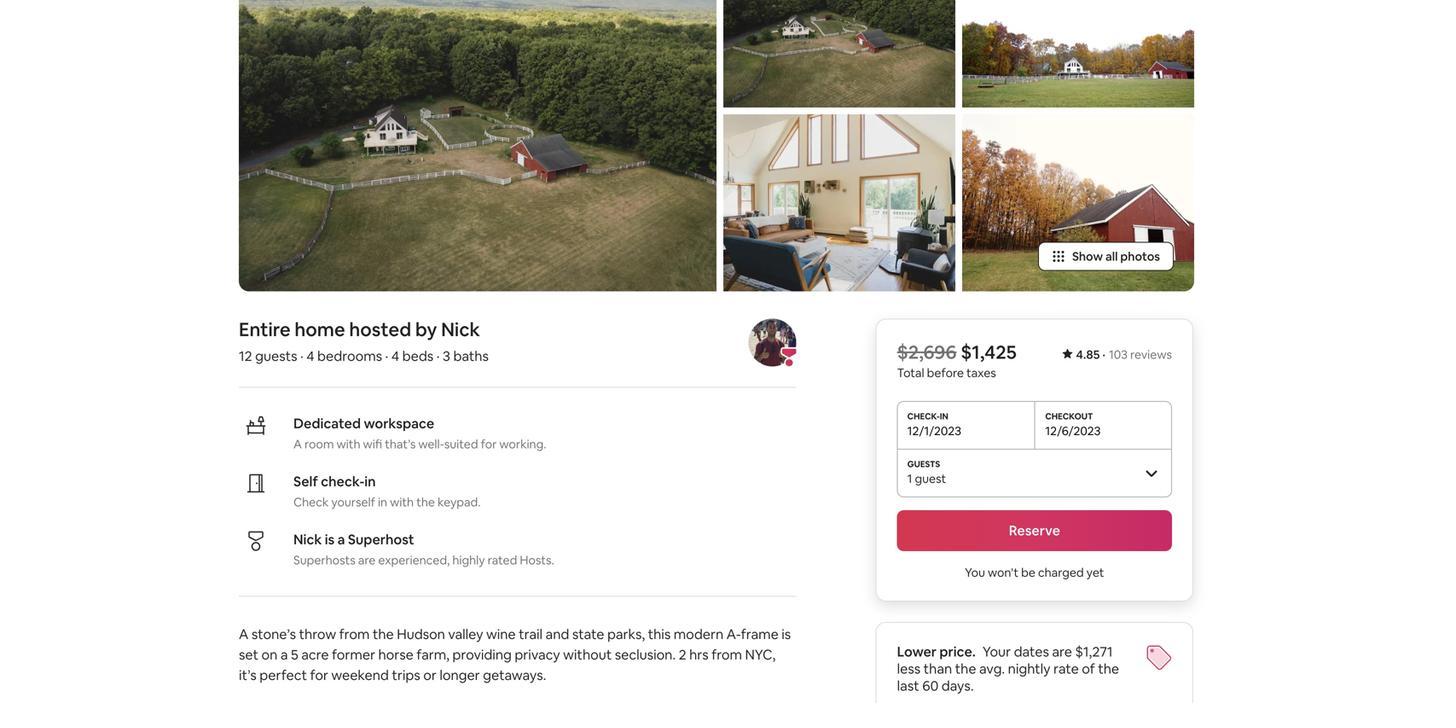 Task type: describe. For each thing, give the bounding box(es) containing it.
well-
[[419, 436, 444, 452]]

southfacing, sundrenched living room with an epic view :) image
[[724, 115, 956, 291]]

with inside dedicated workspace a room with wifi that's well-suited for working.
[[337, 436, 361, 452]]

rated
[[488, 553, 517, 568]]

yourself
[[331, 494, 375, 510]]

acre
[[301, 646, 329, 663]]

12/6/2023
[[1046, 423, 1101, 439]]

3
[[443, 347, 451, 365]]

show all photos
[[1073, 249, 1161, 264]]

providing
[[453, 646, 512, 663]]

lower
[[898, 643, 937, 660]]

for inside a stone's throw from the hudson valley wine trail and state parks, this modern a-frame is set on a 5 acre former horse farm, providing privacy without seclusion. 2 hrs from nyc, it's perfect for weekend trips or longer getaways.
[[310, 666, 329, 684]]

it's
[[239, 666, 257, 684]]

valley
[[448, 625, 483, 643]]

2 4 from the left
[[392, 347, 399, 365]]

2
[[679, 646, 687, 663]]

privacy
[[515, 646, 560, 663]]

keypad.
[[438, 494, 481, 510]]

photos
[[1121, 249, 1161, 264]]

and
[[546, 625, 570, 643]]

reserve
[[1009, 522, 1061, 539]]

highly
[[453, 553, 485, 568]]

former
[[332, 646, 375, 663]]

is inside a stone's throw from the hudson valley wine trail and state parks, this modern a-frame is set on a 5 acre former horse farm, providing privacy without seclusion. 2 hrs from nyc, it's perfect for weekend trips or longer getaways.
[[782, 625, 791, 643]]

lower price.
[[898, 643, 976, 660]]

weekend
[[331, 666, 389, 684]]

4 · from the left
[[437, 347, 440, 365]]

103
[[1109, 347, 1128, 362]]

state
[[572, 625, 605, 643]]

seclusion.
[[615, 646, 676, 663]]

your
[[983, 643, 1011, 660]]

4.85 · 103 reviews
[[1077, 347, 1173, 362]]

$2,696 $1,425 total before taxes
[[898, 340, 1017, 381]]

getaways.
[[483, 666, 547, 684]]

reviews
[[1131, 347, 1173, 362]]

1 guest
[[908, 471, 947, 486]]

are inside your dates are $1,271 less than the avg. nightly rate of the last 60 days.
[[1053, 643, 1073, 660]]

taxes
[[967, 365, 997, 381]]

the inside self check-in check yourself in with the keypad.
[[417, 494, 435, 510]]

avg.
[[980, 660, 1005, 678]]

yet
[[1087, 565, 1105, 580]]

perfect
[[260, 666, 307, 684]]

guests
[[255, 347, 297, 365]]

price.
[[940, 643, 976, 660]]

trips
[[392, 666, 421, 684]]

1 horizontal spatial in
[[378, 494, 387, 510]]

days.
[[942, 677, 974, 695]]

without
[[563, 646, 612, 663]]

won't
[[988, 565, 1019, 580]]

horse
[[378, 646, 414, 663]]

set
[[239, 646, 259, 663]]

5
[[291, 646, 299, 663]]

or
[[423, 666, 437, 684]]

room
[[305, 436, 334, 452]]

hosted
[[349, 317, 411, 342]]

nick
[[294, 531, 322, 548]]

5 acre modern mountain a-frame with barn image 1 image
[[239, 0, 717, 291]]

longer
[[440, 666, 480, 684]]

superhosts
[[294, 553, 356, 568]]

3 · from the left
[[385, 347, 389, 365]]

suited
[[444, 436, 478, 452]]

a-
[[727, 625, 741, 643]]

12/1/2023
[[908, 423, 962, 439]]

frame
[[741, 625, 779, 643]]

dedicated workspace a room with wifi that's well-suited for working.
[[294, 415, 547, 452]]

entire home hosted by nick 12 guests · 4 bedrooms · 4 beds · 3 baths
[[239, 317, 489, 365]]

reserve button
[[898, 510, 1173, 551]]

this
[[648, 625, 671, 643]]

hrs
[[690, 646, 709, 663]]

guest
[[915, 471, 947, 486]]

0 horizontal spatial in
[[365, 473, 376, 490]]

a inside a stone's throw from the hudson valley wine trail and state parks, this modern a-frame is set on a 5 acre former horse farm, providing privacy without seclusion. 2 hrs from nyc, it's perfect for weekend trips or longer getaways.
[[281, 646, 288, 663]]

a stone's throw from the hudson valley wine trail and state parks, this modern a-frame is set on a 5 acre former horse farm, providing privacy without seclusion. 2 hrs from nyc, it's perfect for weekend trips or longer getaways.
[[239, 625, 794, 684]]

hudson
[[397, 625, 445, 643]]

are inside nick is a superhost superhosts are experienced, highly rated hosts.
[[358, 553, 376, 568]]

nick is a superhost superhosts are experienced, highly rated hosts.
[[294, 531, 555, 568]]

0 vertical spatial from
[[339, 625, 370, 643]]

farm,
[[417, 646, 450, 663]]



Task type: locate. For each thing, give the bounding box(es) containing it.
than
[[924, 660, 953, 678]]

stone's
[[252, 625, 296, 643]]

is up superhosts at the bottom left
[[325, 531, 335, 548]]

with up the superhost
[[390, 494, 414, 510]]

1 horizontal spatial 4
[[392, 347, 399, 365]]

wine
[[486, 625, 516, 643]]

before
[[927, 365, 964, 381]]

1 horizontal spatial are
[[1053, 643, 1073, 660]]

1 horizontal spatial with
[[390, 494, 414, 510]]

parks,
[[608, 625, 645, 643]]

on
[[262, 646, 278, 663]]

from
[[339, 625, 370, 643], [712, 646, 742, 663]]

the left avg.
[[956, 660, 977, 678]]

rate
[[1054, 660, 1079, 678]]

you won't be charged yet
[[965, 565, 1105, 580]]

show
[[1073, 249, 1103, 264]]

a inside nick is a superhost superhosts are experienced, highly rated hosts.
[[338, 531, 345, 548]]

entire
[[239, 317, 291, 342]]

0 vertical spatial are
[[358, 553, 376, 568]]

charged
[[1039, 565, 1084, 580]]

· left 103
[[1103, 347, 1106, 362]]

workspace
[[364, 415, 435, 432]]

show all photos button
[[1039, 242, 1174, 271]]

is
[[325, 531, 335, 548], [782, 625, 791, 643]]

a
[[294, 436, 302, 452], [239, 625, 249, 643]]

4 left 'beds'
[[392, 347, 399, 365]]

golden hour here is amazing! plus the foliage, nothing better. image
[[963, 115, 1195, 291]]

dates
[[1014, 643, 1050, 660]]

0 vertical spatial for
[[481, 436, 497, 452]]

are down the superhost
[[358, 553, 376, 568]]

that's
[[385, 436, 416, 452]]

self check-in check yourself in with the keypad.
[[294, 473, 481, 510]]

1 vertical spatial a
[[239, 625, 249, 643]]

dedicated
[[294, 415, 361, 432]]

hosts.
[[520, 553, 555, 568]]

you
[[965, 565, 986, 580]]

a up 'set'
[[239, 625, 249, 643]]

for inside dedicated workspace a room with wifi that's well-suited for working.
[[481, 436, 497, 452]]

by nick
[[415, 317, 480, 342]]

0 horizontal spatial are
[[358, 553, 376, 568]]

4.85
[[1077, 347, 1100, 362]]

are right the dates
[[1053, 643, 1073, 660]]

with left wifi at left
[[337, 436, 361, 452]]

working.
[[500, 436, 547, 452]]

self
[[294, 473, 318, 490]]

1 vertical spatial for
[[310, 666, 329, 684]]

check-
[[321, 473, 365, 490]]

1 horizontal spatial is
[[782, 625, 791, 643]]

room for so many activities! image
[[963, 0, 1195, 108]]

· down hosted
[[385, 347, 389, 365]]

1 4 from the left
[[307, 347, 315, 365]]

is right "frame" at right
[[782, 625, 791, 643]]

1 vertical spatial with
[[390, 494, 414, 510]]

modern
[[674, 625, 724, 643]]

2 · from the left
[[300, 347, 304, 365]]

is inside nick is a superhost superhosts are experienced, highly rated hosts.
[[325, 531, 335, 548]]

1 horizontal spatial for
[[481, 436, 497, 452]]

·
[[1103, 347, 1106, 362], [300, 347, 304, 365], [385, 347, 389, 365], [437, 347, 440, 365]]

1 vertical spatial a
[[281, 646, 288, 663]]

$2,696
[[898, 340, 957, 364]]

0 horizontal spatial from
[[339, 625, 370, 643]]

1 vertical spatial from
[[712, 646, 742, 663]]

in up yourself
[[365, 473, 376, 490]]

home
[[295, 317, 345, 342]]

$1,271
[[1076, 643, 1113, 660]]

0 horizontal spatial for
[[310, 666, 329, 684]]

with
[[337, 436, 361, 452], [390, 494, 414, 510]]

a left room
[[294, 436, 302, 452]]

1 horizontal spatial a
[[338, 531, 345, 548]]

nightly
[[1008, 660, 1051, 678]]

for right "suited" at the left of the page
[[481, 436, 497, 452]]

1 vertical spatial is
[[782, 625, 791, 643]]

nyc,
[[745, 646, 776, 663]]

the right of
[[1099, 660, 1120, 678]]

· left 3
[[437, 347, 440, 365]]

1 horizontal spatial a
[[294, 436, 302, 452]]

a inside dedicated workspace a room with wifi that's well-suited for working.
[[294, 436, 302, 452]]

all
[[1106, 249, 1118, 264]]

be
[[1022, 565, 1036, 580]]

a inside a stone's throw from the hudson valley wine trail and state parks, this modern a-frame is set on a 5 acre former horse farm, providing privacy without seclusion. 2 hrs from nyc, it's perfect for weekend trips or longer getaways.
[[239, 625, 249, 643]]

the
[[417, 494, 435, 510], [373, 625, 394, 643], [956, 660, 977, 678], [1099, 660, 1120, 678]]

· right guests
[[300, 347, 304, 365]]

0 vertical spatial a
[[294, 436, 302, 452]]

60
[[923, 677, 939, 695]]

0 vertical spatial is
[[325, 531, 335, 548]]

total
[[898, 365, 925, 381]]

are
[[358, 553, 376, 568], [1053, 643, 1073, 660]]

last
[[898, 677, 920, 695]]

experienced,
[[378, 553, 450, 568]]

0 horizontal spatial is
[[325, 531, 335, 548]]

superhost
[[348, 531, 414, 548]]

check
[[294, 494, 329, 510]]

0 horizontal spatial 4
[[307, 347, 315, 365]]

nick is a superhost. learn more about nick. image
[[749, 319, 797, 366], [749, 319, 797, 366]]

the inside a stone's throw from the hudson valley wine trail and state parks, this modern a-frame is set on a 5 acre former horse farm, providing privacy without seclusion. 2 hrs from nyc, it's perfect for weekend trips or longer getaways.
[[373, 625, 394, 643]]

from up "former"
[[339, 625, 370, 643]]

0 vertical spatial a
[[338, 531, 345, 548]]

5 acre modern mountain a-frame with barn image 2 image
[[724, 0, 956, 108]]

with inside self check-in check yourself in with the keypad.
[[390, 494, 414, 510]]

0 horizontal spatial with
[[337, 436, 361, 452]]

1 vertical spatial are
[[1053, 643, 1073, 660]]

0 horizontal spatial a
[[239, 625, 249, 643]]

1 · from the left
[[1103, 347, 1106, 362]]

a left '5'
[[281, 646, 288, 663]]

a
[[338, 531, 345, 548], [281, 646, 288, 663]]

bedrooms
[[317, 347, 382, 365]]

trail
[[519, 625, 543, 643]]

in right yourself
[[378, 494, 387, 510]]

0 horizontal spatial a
[[281, 646, 288, 663]]

baths
[[454, 347, 489, 365]]

wifi
[[363, 436, 382, 452]]

the up horse
[[373, 625, 394, 643]]

1 guest button
[[898, 449, 1173, 497]]

of
[[1082, 660, 1096, 678]]

1 horizontal spatial from
[[712, 646, 742, 663]]

for down acre
[[310, 666, 329, 684]]

12
[[239, 347, 252, 365]]

throw
[[299, 625, 336, 643]]

from down a- at the bottom right of the page
[[712, 646, 742, 663]]

0 vertical spatial with
[[337, 436, 361, 452]]

the left keypad.
[[417, 494, 435, 510]]

4 down home
[[307, 347, 315, 365]]

your dates are $1,271 less than the avg. nightly rate of the last 60 days.
[[898, 643, 1120, 695]]

a up superhosts at the bottom left
[[338, 531, 345, 548]]

0 vertical spatial in
[[365, 473, 376, 490]]

1 vertical spatial in
[[378, 494, 387, 510]]



Task type: vqa. For each thing, say whether or not it's contained in the screenshot.
photos
yes



